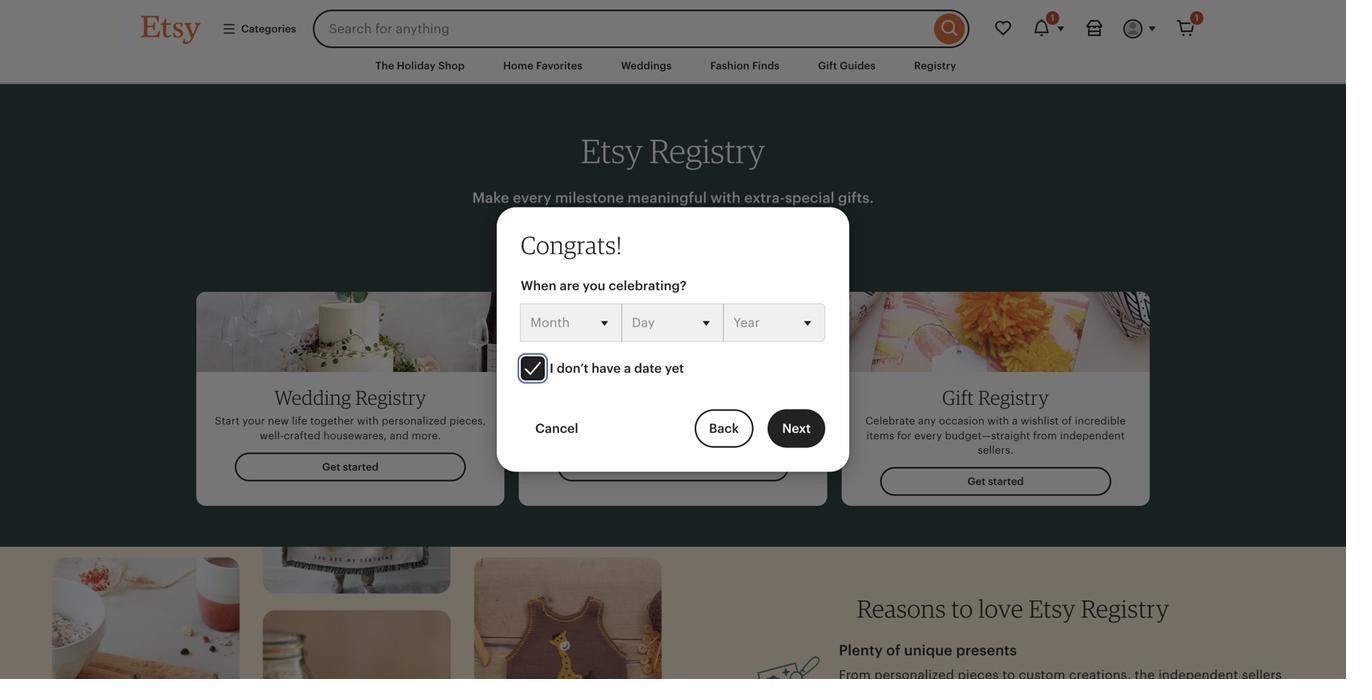 Task type: locate. For each thing, give the bounding box(es) containing it.
your inside baby registry welcome your little one to the world with custom items and the cutest, cuddliest creations.
[[583, 415, 606, 427]]

of right wishlist
[[1062, 415, 1073, 427]]

presents
[[957, 642, 1018, 659]]

your inside wedding registry start your new life together with personalized pieces, well-crafted housewares, and more.
[[243, 415, 265, 427]]

and right 'cancel'
[[584, 430, 603, 442]]

every
[[513, 190, 552, 206], [915, 430, 943, 442]]

1 vertical spatial items
[[867, 430, 895, 442]]

love
[[979, 594, 1024, 623]]

1 and from the left
[[390, 430, 409, 442]]

0 vertical spatial of
[[1062, 415, 1073, 427]]

life
[[292, 415, 308, 427]]

your up well-
[[243, 415, 265, 427]]

1 vertical spatial to
[[952, 594, 974, 623]]

items down celebrate
[[867, 430, 895, 442]]

0 horizontal spatial your
[[243, 415, 265, 427]]

banner
[[112, 0, 1235, 48]]

1 horizontal spatial a
[[1013, 415, 1019, 427]]

wedding
[[275, 386, 351, 409]]

meaningful
[[628, 190, 707, 206]]

your left little on the left of page
[[583, 415, 606, 427]]

when are you celebrating?
[[521, 279, 687, 293]]

of inside gift registry celebrate any occasion with a wishlist of incredible items for every budget—straight from independent sellers.
[[1062, 415, 1073, 427]]

make
[[472, 190, 510, 206]]

with up "housewares,"
[[357, 415, 379, 427]]

items right custom
[[786, 415, 814, 427]]

the down little on the left of page
[[606, 430, 622, 442]]

2 and from the left
[[584, 430, 603, 442]]

with up budget—straight
[[988, 415, 1010, 427]]

items inside gift registry celebrate any occasion with a wishlist of incredible items for every budget—straight from independent sellers.
[[867, 430, 895, 442]]

to left love
[[952, 594, 974, 623]]

1 horizontal spatial every
[[915, 430, 943, 442]]

1 horizontal spatial of
[[1062, 415, 1073, 427]]

independent
[[1061, 430, 1126, 442]]

baby
[[614, 386, 658, 409]]

0 vertical spatial items
[[786, 415, 814, 427]]

the up cuddliest
[[669, 415, 686, 427]]

1 horizontal spatial to
[[952, 594, 974, 623]]

items
[[786, 415, 814, 427], [867, 430, 895, 442]]

to inside baby registry welcome your little one to the world with custom items and the cutest, cuddliest creations.
[[656, 415, 667, 427]]

registry inside gift registry celebrate any occasion with a wishlist of incredible items for every budget—straight from independent sellers.
[[979, 386, 1050, 409]]

with
[[711, 190, 741, 206], [357, 415, 379, 427], [720, 415, 742, 427], [988, 415, 1010, 427]]

0 vertical spatial etsy
[[581, 131, 643, 171]]

0 vertical spatial the
[[669, 415, 686, 427]]

i
[[550, 361, 554, 376]]

of
[[1062, 415, 1073, 427], [887, 642, 901, 659]]

1 vertical spatial the
[[606, 430, 622, 442]]

0 horizontal spatial items
[[786, 415, 814, 427]]

0 horizontal spatial a
[[624, 361, 632, 376]]

sellers.
[[978, 444, 1014, 456]]

0 vertical spatial every
[[513, 190, 552, 206]]

registry for gift
[[979, 386, 1050, 409]]

1 horizontal spatial the
[[669, 415, 686, 427]]

None search field
[[313, 10, 970, 48]]

menu bar
[[112, 48, 1235, 84]]

yet
[[665, 361, 684, 376]]

every down any on the bottom right
[[915, 430, 943, 442]]

a left date
[[624, 361, 632, 376]]

0 vertical spatial to
[[656, 415, 667, 427]]

celebrate
[[866, 415, 916, 427]]

etsy right love
[[1029, 594, 1076, 623]]

1 horizontal spatial and
[[584, 430, 603, 442]]

extra-
[[745, 190, 785, 206]]

with inside baby registry welcome your little one to the world with custom items and the cutest, cuddliest creations.
[[720, 415, 742, 427]]

personalized
[[382, 415, 447, 427]]

registry inside baby registry welcome your little one to the world with custom items and the cutest, cuddliest creations.
[[662, 386, 733, 409]]

0 vertical spatial a
[[624, 361, 632, 376]]

0 horizontal spatial every
[[513, 190, 552, 206]]

a inside gift registry celebrate any occasion with a wishlist of incredible items for every budget—straight from independent sellers.
[[1013, 415, 1019, 427]]

registry
[[650, 131, 766, 171], [356, 386, 427, 409], [662, 386, 733, 409], [979, 386, 1050, 409], [1082, 594, 1170, 623]]

registry inside wedding registry start your new life together with personalized pieces, well-crafted housewares, and more.
[[356, 386, 427, 409]]

welcome
[[533, 415, 580, 427]]

start
[[215, 415, 240, 427]]

a left wishlist
[[1013, 415, 1019, 427]]

the
[[669, 415, 686, 427], [606, 430, 622, 442]]

reasons to love etsy registry
[[857, 594, 1170, 623]]

celebrating?
[[609, 279, 687, 293]]

wishlist
[[1021, 415, 1059, 427]]

2 your from the left
[[583, 415, 606, 427]]

etsy
[[581, 131, 643, 171], [1029, 594, 1076, 623]]

with inside gift registry celebrate any occasion with a wishlist of incredible items for every budget—straight from independent sellers.
[[988, 415, 1010, 427]]

back button
[[695, 409, 754, 448]]

1 vertical spatial a
[[1013, 415, 1019, 427]]

and
[[390, 430, 409, 442], [584, 430, 603, 442]]

1 horizontal spatial items
[[867, 430, 895, 442]]

well-
[[260, 430, 284, 442]]

etsy up "milestone"
[[581, 131, 643, 171]]

1 vertical spatial of
[[887, 642, 901, 659]]

1 vertical spatial every
[[915, 430, 943, 442]]

gift registry celebrate any occasion with a wishlist of incredible items for every budget—straight from independent sellers.
[[866, 386, 1127, 456]]

cancel
[[536, 421, 579, 436]]

of right plenty
[[887, 642, 901, 659]]

for
[[898, 430, 912, 442]]

when
[[521, 279, 557, 293]]

you
[[583, 279, 606, 293]]

your for wedding registry
[[243, 415, 265, 427]]

1 horizontal spatial your
[[583, 415, 606, 427]]

1 vertical spatial etsy
[[1029, 594, 1076, 623]]

to right 'one' on the bottom left of the page
[[656, 415, 667, 427]]

0 horizontal spatial to
[[656, 415, 667, 427]]

0 horizontal spatial of
[[887, 642, 901, 659]]

with up creations.
[[720, 415, 742, 427]]

your
[[243, 415, 265, 427], [583, 415, 606, 427]]

with inside wedding registry start your new life together with personalized pieces, well-crafted housewares, and more.
[[357, 415, 379, 427]]

etsy registry
[[581, 131, 766, 171]]

a
[[624, 361, 632, 376], [1013, 415, 1019, 427]]

0 horizontal spatial the
[[606, 430, 622, 442]]

baby registry welcome your little one to the world with custom items and the cutest, cuddliest creations.
[[533, 386, 814, 442]]

0 horizontal spatial and
[[390, 430, 409, 442]]

to
[[656, 415, 667, 427], [952, 594, 974, 623]]

every right make
[[513, 190, 552, 206]]

and down personalized
[[390, 430, 409, 442]]

any
[[919, 415, 937, 427]]

1 your from the left
[[243, 415, 265, 427]]



Task type: describe. For each thing, give the bounding box(es) containing it.
1 horizontal spatial etsy
[[1029, 594, 1076, 623]]

new
[[268, 415, 289, 427]]

a inside dialog
[[624, 361, 632, 376]]

congrats!
[[521, 230, 622, 260]]

one
[[634, 415, 653, 427]]

and inside wedding registry start your new life together with personalized pieces, well-crafted housewares, and more.
[[390, 430, 409, 442]]

pieces,
[[450, 415, 486, 427]]

and inside baby registry welcome your little one to the world with custom items and the cutest, cuddliest creations.
[[584, 430, 603, 442]]

cuddliest
[[663, 430, 710, 442]]

your for baby registry
[[583, 415, 606, 427]]

items inside baby registry welcome your little one to the world with custom items and the cutest, cuddliest creations.
[[786, 415, 814, 427]]

registry for baby
[[662, 386, 733, 409]]

reasons
[[857, 594, 947, 623]]

registry for wedding
[[356, 386, 427, 409]]

0 horizontal spatial etsy
[[581, 131, 643, 171]]

next button
[[768, 409, 826, 448]]

plenty of unique presents
[[839, 642, 1018, 659]]

creations.
[[713, 430, 763, 442]]

congrats! dialog
[[0, 0, 1347, 679]]

i don't have a date yet
[[550, 361, 684, 376]]

gifts.
[[839, 190, 874, 206]]

incredible
[[1075, 415, 1127, 427]]

occasion
[[939, 415, 985, 427]]

make every milestone meaningful with extra-special gifts.
[[472, 190, 874, 206]]

wedding registry start your new life together with personalized pieces, well-crafted housewares, and more.
[[215, 386, 486, 442]]

gift
[[943, 386, 975, 409]]

housewares,
[[324, 430, 387, 442]]

every inside gift registry celebrate any occasion with a wishlist of incredible items for every budget—straight from independent sellers.
[[915, 430, 943, 442]]

are
[[560, 279, 580, 293]]

milestone
[[555, 190, 624, 206]]

more.
[[412, 430, 441, 442]]

plenty
[[839, 642, 883, 659]]

unique
[[905, 642, 953, 659]]

next
[[783, 421, 811, 436]]

together
[[310, 415, 354, 427]]

have
[[592, 361, 621, 376]]

from
[[1034, 430, 1058, 442]]

special
[[785, 190, 835, 206]]

cancel button
[[521, 409, 593, 448]]

cutest,
[[625, 430, 660, 442]]

world
[[689, 415, 718, 427]]

crafted
[[284, 430, 321, 442]]

budget—straight
[[946, 430, 1031, 442]]

don't
[[557, 361, 589, 376]]

little
[[609, 415, 631, 427]]

with left extra-
[[711, 190, 741, 206]]

registry for etsy
[[650, 131, 766, 171]]

custom
[[745, 415, 783, 427]]

back
[[709, 421, 739, 436]]

date
[[635, 361, 662, 376]]



Task type: vqa. For each thing, say whether or not it's contained in the screenshot.
middle About
no



